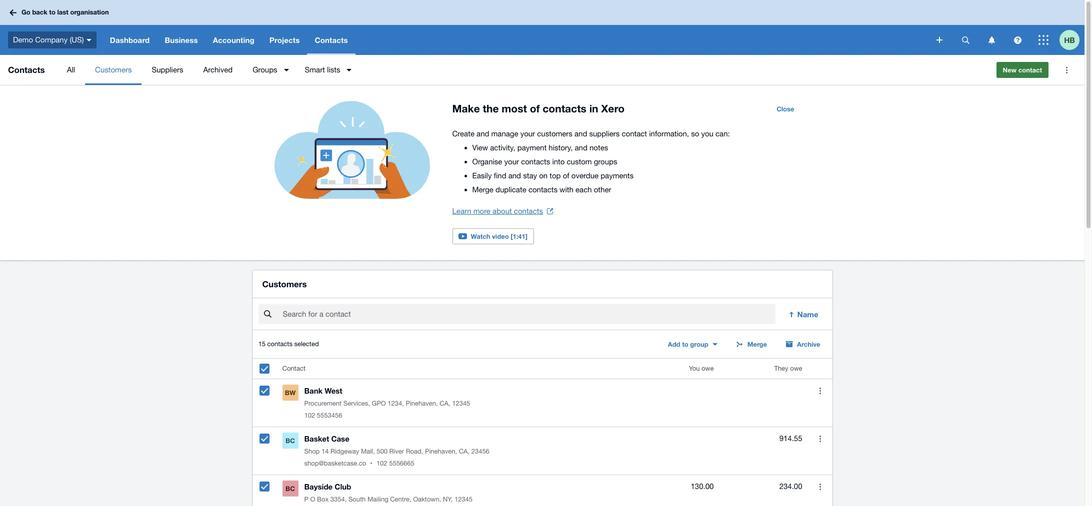 Task type: describe. For each thing, give the bounding box(es) containing it.
archived button
[[193, 55, 243, 85]]

p
[[305, 497, 309, 504]]

new contact button
[[997, 62, 1049, 78]]

pinehaven, inside bank west procurement services, gpo 1234, pinehaven, ca, 12345 102 5553456
[[406, 400, 438, 408]]

name
[[798, 310, 819, 319]]

merge for merge duplicate contacts with each other
[[473, 186, 494, 194]]

svg image
[[989, 36, 996, 44]]

1 horizontal spatial of
[[563, 172, 570, 180]]

bw
[[285, 389, 296, 397]]

river
[[390, 448, 404, 456]]

you
[[702, 130, 714, 138]]

contact inside button
[[1019, 66, 1043, 74]]

easily
[[473, 172, 492, 180]]

find
[[494, 172, 507, 180]]

bank
[[305, 387, 323, 396]]

and left suppliers
[[575, 130, 588, 138]]

view
[[473, 144, 489, 152]]

dashboard
[[110, 36, 150, 45]]

130.00
[[691, 483, 714, 492]]

contacts up customers
[[543, 103, 587, 115]]

12345 inside bank west procurement services, gpo 1234, pinehaven, ca, 12345 102 5553456
[[452, 400, 471, 408]]

south
[[349, 497, 366, 504]]

svg image inside "demo company (us)" popup button
[[86, 39, 91, 41]]

into
[[553, 158, 565, 166]]

watch video [1:41] button
[[453, 229, 535, 245]]

can:
[[716, 130, 730, 138]]

centre,
[[390, 497, 412, 504]]

15 contacts selected
[[258, 341, 319, 348]]

demo
[[13, 35, 33, 44]]

bayside club p o box 3354, south mailing centre, oaktown, ny, 12345
[[305, 483, 473, 504]]

owe for you owe
[[702, 365, 714, 373]]

create and manage your customers and suppliers contact information, so you can:
[[453, 130, 730, 138]]

ridgeway
[[331, 448, 359, 456]]

services,
[[344, 400, 370, 408]]

suppliers
[[152, 66, 183, 74]]

organise
[[473, 158, 503, 166]]

go back to last organisation
[[22, 8, 109, 16]]

other
[[594, 186, 612, 194]]

more
[[474, 207, 491, 216]]

learn more about contacts link
[[453, 205, 553, 219]]

and up duplicate
[[509, 172, 521, 180]]

customers button
[[85, 55, 142, 85]]

add to group
[[668, 341, 709, 349]]

learn
[[453, 207, 472, 216]]

payment
[[518, 144, 547, 152]]

all button
[[57, 55, 85, 85]]

suppliers button
[[142, 55, 193, 85]]

group
[[691, 341, 709, 349]]

contacts inside learn more about contacts link
[[514, 207, 543, 216]]

1 vertical spatial contact
[[622, 130, 648, 138]]

history,
[[549, 144, 573, 152]]

go
[[22, 8, 30, 16]]

club
[[335, 483, 351, 492]]

mailing
[[368, 497, 389, 504]]

and up view at the top of the page
[[477, 130, 490, 138]]

they
[[775, 365, 789, 373]]

0 vertical spatial your
[[521, 130, 536, 138]]

smart lists button
[[295, 55, 358, 85]]

(us)
[[70, 35, 84, 44]]

on
[[540, 172, 548, 180]]

500
[[377, 448, 388, 456]]

bank west procurement services, gpo 1234, pinehaven, ca, 12345 102 5553456
[[305, 387, 471, 420]]

projects
[[270, 36, 300, 45]]

smart lists
[[305, 66, 341, 74]]

more row options image for third more row options popup button from the bottom
[[820, 388, 822, 395]]

archive button
[[780, 337, 827, 353]]

create
[[453, 130, 475, 138]]

xero
[[602, 103, 625, 115]]

15
[[258, 341, 266, 348]]

watch video [1:41]
[[471, 233, 528, 241]]

new
[[1004, 66, 1017, 74]]

shop@basketcase.co
[[305, 461, 366, 468]]

go back to last organisation link
[[6, 4, 115, 21]]

groups
[[594, 158, 618, 166]]

2 more row options button from the top
[[811, 429, 831, 450]]

groups button
[[243, 55, 295, 85]]

3354,
[[331, 497, 347, 504]]

14
[[322, 448, 329, 456]]

projects button
[[262, 25, 308, 55]]

road,
[[406, 448, 424, 456]]

ca, inside "basket case shop 14 ridgeway mall, 500 river road, pinehaven, ca, 23456 shop@basketcase.co • 102 5556665"
[[459, 448, 470, 456]]

actions menu image
[[1057, 60, 1077, 80]]

they owe
[[775, 365, 803, 373]]

in
[[590, 103, 599, 115]]

selected
[[295, 341, 319, 348]]

close button
[[771, 101, 801, 117]]

hb button
[[1060, 25, 1085, 55]]

914.55 link
[[780, 433, 803, 445]]

easily find and stay on top of overdue payments
[[473, 172, 634, 180]]

west
[[325, 387, 343, 396]]

stay
[[524, 172, 537, 180]]

demo company (us) button
[[0, 25, 102, 55]]

add
[[668, 341, 681, 349]]

suppliers
[[590, 130, 620, 138]]

0 horizontal spatial contacts
[[8, 65, 45, 75]]

the
[[483, 103, 499, 115]]

so
[[692, 130, 700, 138]]



Task type: vqa. For each thing, say whether or not it's contained in the screenshot.
Closed link
no



Task type: locate. For each thing, give the bounding box(es) containing it.
and
[[477, 130, 490, 138], [575, 130, 588, 138], [575, 144, 588, 152], [509, 172, 521, 180]]

2 more row options image from the top
[[820, 484, 822, 491]]

ny,
[[443, 497, 453, 504]]

0 vertical spatial 102
[[305, 412, 315, 420]]

1 horizontal spatial contact
[[1019, 66, 1043, 74]]

learn more about contacts
[[453, 207, 543, 216]]

watch
[[471, 233, 491, 241]]

accounting button
[[205, 25, 262, 55]]

merge button
[[730, 337, 774, 353]]

you owe
[[690, 365, 714, 373]]

0 vertical spatial bc
[[286, 437, 295, 445]]

ca, right 1234,
[[440, 400, 451, 408]]

0 vertical spatial of
[[530, 103, 540, 115]]

and up custom on the right of page
[[575, 144, 588, 152]]

1 vertical spatial to
[[683, 341, 689, 349]]

pinehaven, right 1234,
[[406, 400, 438, 408]]

1 vertical spatial bc
[[286, 486, 295, 494]]

1 horizontal spatial to
[[683, 341, 689, 349]]

1 horizontal spatial owe
[[791, 365, 803, 373]]

to inside banner
[[49, 8, 55, 16]]

contact
[[282, 365, 306, 373]]

notes
[[590, 144, 609, 152]]

contacts down payment at the top of page
[[522, 158, 551, 166]]

1 more row options button from the top
[[811, 381, 831, 401]]

0 vertical spatial customers
[[95, 66, 132, 74]]

dashboard link
[[102, 25, 157, 55]]

0 horizontal spatial ca,
[[440, 400, 451, 408]]

pinehaven, right road,
[[425, 448, 457, 456]]

to inside popup button
[[683, 341, 689, 349]]

contacts
[[315, 36, 348, 45], [8, 65, 45, 75]]

new contact
[[1004, 66, 1043, 74]]

1 vertical spatial customers
[[262, 279, 307, 290]]

bc left basket
[[286, 437, 295, 445]]

your up payment at the top of page
[[521, 130, 536, 138]]

2 owe from the left
[[791, 365, 803, 373]]

manage
[[492, 130, 519, 138]]

oaktown,
[[413, 497, 441, 504]]

0 horizontal spatial to
[[49, 8, 55, 16]]

0 vertical spatial 12345
[[452, 400, 471, 408]]

of right the top
[[563, 172, 570, 180]]

bc for bayside
[[286, 486, 295, 494]]

1 vertical spatial ca,
[[459, 448, 470, 456]]

0 horizontal spatial contact
[[622, 130, 648, 138]]

organise your contacts into custom groups
[[473, 158, 618, 166]]

merge left 'archive' button
[[748, 341, 768, 349]]

more row options button right 234.00 link
[[811, 478, 831, 498]]

0 vertical spatial more row options button
[[811, 381, 831, 401]]

merge down easily
[[473, 186, 494, 194]]

234.00 link
[[780, 482, 803, 494]]

owe
[[702, 365, 714, 373], [791, 365, 803, 373]]

owe for they owe
[[791, 365, 803, 373]]

2 vertical spatial more row options button
[[811, 478, 831, 498]]

0 vertical spatial pinehaven,
[[406, 400, 438, 408]]

pinehaven,
[[406, 400, 438, 408], [425, 448, 457, 456]]

case
[[331, 435, 350, 444]]

bc left "bayside"
[[286, 486, 295, 494]]

1 vertical spatial of
[[563, 172, 570, 180]]

1 vertical spatial merge
[[748, 341, 768, 349]]

company
[[35, 35, 68, 44]]

name button
[[782, 305, 827, 325]]

1 vertical spatial more row options button
[[811, 429, 831, 450]]

o
[[311, 497, 315, 504]]

to left the last
[[49, 8, 55, 16]]

2 bc from the top
[[286, 486, 295, 494]]

lists
[[327, 66, 341, 74]]

1 owe from the left
[[702, 365, 714, 373]]

0 horizontal spatial of
[[530, 103, 540, 115]]

owe right they
[[791, 365, 803, 373]]

1 horizontal spatial your
[[521, 130, 536, 138]]

more row options image
[[820, 388, 822, 395], [820, 484, 822, 491]]

contacts
[[543, 103, 587, 115], [522, 158, 551, 166], [529, 186, 558, 194], [514, 207, 543, 216], [268, 341, 293, 348]]

234.00
[[780, 483, 803, 492]]

contacts up lists
[[315, 36, 348, 45]]

svg image inside go back to last organisation link
[[10, 9, 17, 16]]

banner
[[0, 0, 1085, 55]]

5553456
[[317, 412, 343, 420]]

svg image
[[10, 9, 17, 16], [1039, 35, 1049, 45], [963, 36, 970, 44], [1015, 36, 1022, 44], [937, 37, 943, 43], [86, 39, 91, 41]]

video
[[492, 233, 509, 241]]

0 vertical spatial more row options image
[[820, 388, 822, 395]]

merge duplicate contacts with each other
[[473, 186, 612, 194]]

1 horizontal spatial ca,
[[459, 448, 470, 456]]

contacts inside dropdown button
[[315, 36, 348, 45]]

contact
[[1019, 66, 1043, 74], [622, 130, 648, 138]]

demo company (us)
[[13, 35, 84, 44]]

0 vertical spatial contact
[[1019, 66, 1043, 74]]

merge inside button
[[748, 341, 768, 349]]

about
[[493, 207, 512, 216]]

more row options image
[[820, 436, 822, 443]]

more row options button down archive at the right of page
[[811, 381, 831, 401]]

0 vertical spatial merge
[[473, 186, 494, 194]]

more row options image down archive at the right of page
[[820, 388, 822, 395]]

ca, left 23456
[[459, 448, 470, 456]]

contacts right 15
[[268, 341, 293, 348]]

view activity, payment history, and notes
[[473, 144, 609, 152]]

customers inside button
[[95, 66, 132, 74]]

close
[[777, 105, 795, 113]]

0 horizontal spatial customers
[[95, 66, 132, 74]]

102 right •
[[377, 461, 388, 468]]

last
[[57, 8, 68, 16]]

•
[[370, 461, 373, 468]]

overdue
[[572, 172, 599, 180]]

1 vertical spatial contacts
[[8, 65, 45, 75]]

basket case shop 14 ridgeway mall, 500 river road, pinehaven, ca, 23456 shop@basketcase.co • 102 5556665
[[305, 435, 490, 468]]

of right most
[[530, 103, 540, 115]]

Search for a contact field
[[282, 305, 776, 324]]

contacts down merge duplicate contacts with each other
[[514, 207, 543, 216]]

menu containing all
[[57, 55, 989, 85]]

12345 inside the bayside club p o box 3354, south mailing centre, oaktown, ny, 12345
[[455, 497, 473, 504]]

organisation
[[70, 8, 109, 16]]

make the most of contacts in xero
[[453, 103, 625, 115]]

contacts button
[[308, 25, 356, 55]]

1 horizontal spatial 102
[[377, 461, 388, 468]]

102 inside "basket case shop 14 ridgeway mall, 500 river road, pinehaven, ca, 23456 shop@basketcase.co • 102 5556665"
[[377, 461, 388, 468]]

custom
[[567, 158, 592, 166]]

1 horizontal spatial merge
[[748, 341, 768, 349]]

1 more row options image from the top
[[820, 388, 822, 395]]

23456
[[472, 448, 490, 456]]

menu
[[57, 55, 989, 85]]

duplicate
[[496, 186, 527, 194]]

contact list table element
[[252, 359, 833, 507]]

102 inside bank west procurement services, gpo 1234, pinehaven, ca, 12345 102 5553456
[[305, 412, 315, 420]]

each
[[576, 186, 592, 194]]

contacts down demo on the left top of the page
[[8, 65, 45, 75]]

bc for basket
[[286, 437, 295, 445]]

owe right you
[[702, 365, 714, 373]]

more row options image for 3rd more row options popup button from the top
[[820, 484, 822, 491]]

customers
[[538, 130, 573, 138]]

0 horizontal spatial owe
[[702, 365, 714, 373]]

you
[[690, 365, 700, 373]]

0 vertical spatial contacts
[[315, 36, 348, 45]]

smart
[[305, 66, 325, 74]]

1 horizontal spatial contacts
[[315, 36, 348, 45]]

130.00 link
[[691, 482, 714, 494]]

1234,
[[388, 400, 404, 408]]

1 vertical spatial pinehaven,
[[425, 448, 457, 456]]

more row options button right the 914.55 link
[[811, 429, 831, 450]]

102 down procurement on the left
[[305, 412, 315, 420]]

1 vertical spatial more row options image
[[820, 484, 822, 491]]

pinehaven, inside "basket case shop 14 ridgeway mall, 500 river road, pinehaven, ca, 23456 shop@basketcase.co • 102 5556665"
[[425, 448, 457, 456]]

0 vertical spatial to
[[49, 8, 55, 16]]

of
[[530, 103, 540, 115], [563, 172, 570, 180]]

to
[[49, 8, 55, 16], [683, 341, 689, 349]]

payments
[[601, 172, 634, 180]]

1 vertical spatial your
[[505, 158, 519, 166]]

[1:41]
[[511, 233, 528, 241]]

customers
[[95, 66, 132, 74], [262, 279, 307, 290]]

navigation containing dashboard
[[102, 25, 930, 55]]

ca, inside bank west procurement services, gpo 1234, pinehaven, ca, 12345 102 5553456
[[440, 400, 451, 408]]

1 vertical spatial 102
[[377, 461, 388, 468]]

navigation inside banner
[[102, 25, 930, 55]]

merge for merge
[[748, 341, 768, 349]]

1 horizontal spatial customers
[[262, 279, 307, 290]]

1 vertical spatial 12345
[[455, 497, 473, 504]]

more row options button
[[811, 381, 831, 401], [811, 429, 831, 450], [811, 478, 831, 498]]

more row options image right 234.00 link
[[820, 484, 822, 491]]

accounting
[[213, 36, 255, 45]]

business
[[165, 36, 198, 45]]

0 horizontal spatial 102
[[305, 412, 315, 420]]

ca,
[[440, 400, 451, 408], [459, 448, 470, 456]]

add to group button
[[662, 337, 724, 353]]

all
[[67, 66, 75, 74]]

back
[[32, 8, 47, 16]]

navigation
[[102, 25, 930, 55]]

contacts down the "on"
[[529, 186, 558, 194]]

0 horizontal spatial your
[[505, 158, 519, 166]]

3 more row options button from the top
[[811, 478, 831, 498]]

your down activity,
[[505, 158, 519, 166]]

0 horizontal spatial merge
[[473, 186, 494, 194]]

0 vertical spatial ca,
[[440, 400, 451, 408]]

banner containing hb
[[0, 0, 1085, 55]]

procurement
[[305, 400, 342, 408]]

to right add
[[683, 341, 689, 349]]

1 bc from the top
[[286, 437, 295, 445]]

contact right 'new'
[[1019, 66, 1043, 74]]

contact right suppliers
[[622, 130, 648, 138]]

most
[[502, 103, 527, 115]]

mall,
[[361, 448, 375, 456]]



